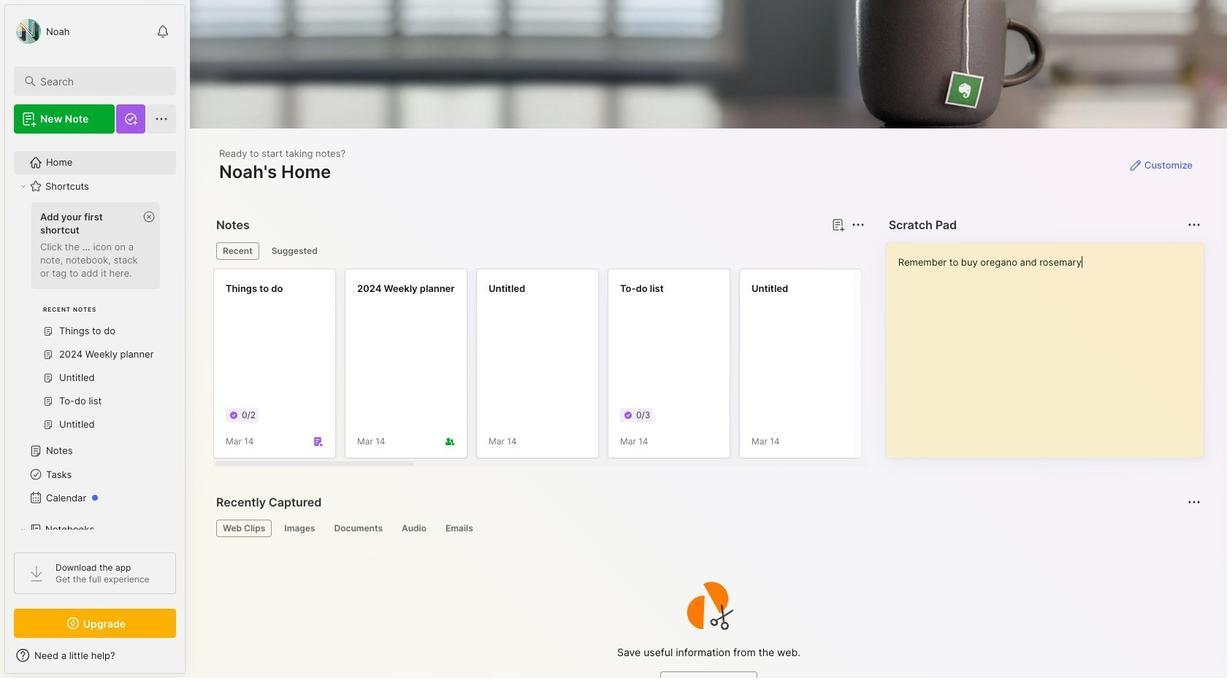 Task type: vqa. For each thing, say whether or not it's contained in the screenshot.
Dec to the top
no



Task type: locate. For each thing, give the bounding box(es) containing it.
None search field
[[40, 72, 163, 90]]

none search field inside main element
[[40, 72, 163, 90]]

More actions field
[[848, 215, 868, 235], [1184, 215, 1205, 235], [1184, 492, 1205, 513]]

Account field
[[14, 17, 70, 46]]

row group
[[213, 269, 1228, 468]]

more actions image
[[850, 216, 867, 234], [1186, 216, 1203, 234], [1186, 494, 1203, 511]]

group
[[14, 198, 167, 446]]

tab
[[216, 243, 259, 260], [265, 243, 324, 260], [216, 520, 272, 538], [278, 520, 322, 538], [328, 520, 389, 538], [395, 520, 433, 538], [439, 520, 480, 538]]

2 tab list from the top
[[216, 520, 1199, 538]]

tree inside main element
[[5, 142, 185, 668]]

click to collapse image
[[184, 652, 195, 669]]

Start writing… text field
[[898, 243, 1203, 446]]

tree
[[5, 142, 185, 668]]

tab list
[[216, 243, 863, 260], [216, 520, 1199, 538]]

group inside "tree"
[[14, 198, 167, 446]]

1 vertical spatial tab list
[[216, 520, 1199, 538]]

expand notebooks image
[[19, 526, 28, 535]]

Search text field
[[40, 75, 163, 88]]

0 vertical spatial tab list
[[216, 243, 863, 260]]



Task type: describe. For each thing, give the bounding box(es) containing it.
1 tab list from the top
[[216, 243, 863, 260]]

WHAT'S NEW field
[[5, 644, 185, 668]]

main element
[[0, 0, 190, 679]]



